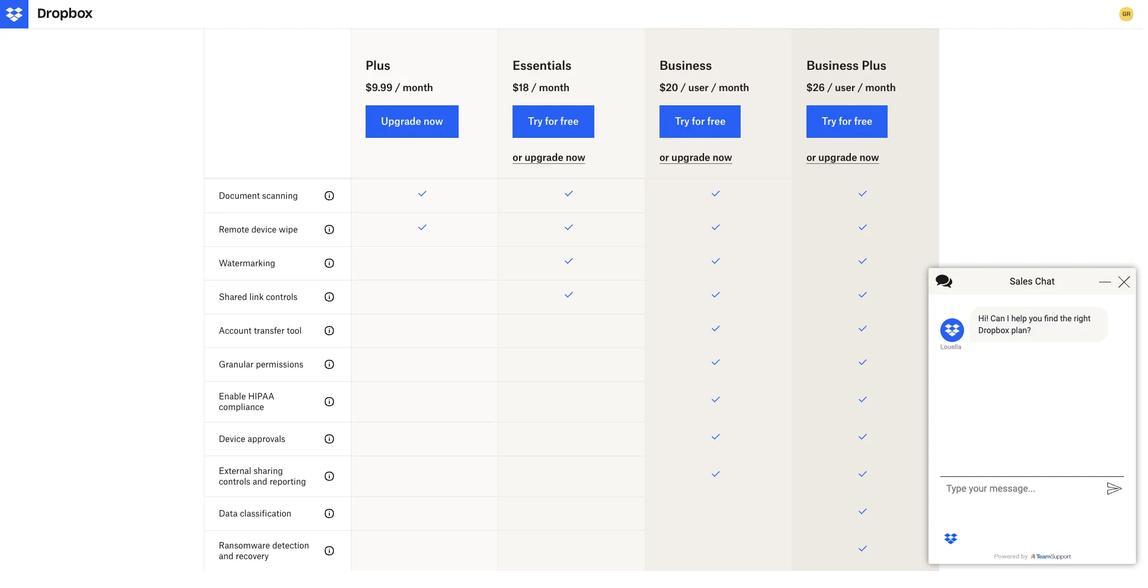 Task type: describe. For each thing, give the bounding box(es) containing it.
/ for $18
[[531, 82, 537, 94]]

4 history from the left
[[865, 83, 892, 93]]

classification
[[240, 509, 291, 519]]

for for first try for free "link" from left
[[545, 116, 558, 127]]

3 day from the left
[[706, 83, 720, 93]]

approvals
[[248, 435, 285, 445]]

year
[[846, 83, 863, 93]]

2 day from the left
[[559, 83, 573, 93]]

try for free for first try for free "link" from left
[[528, 116, 579, 127]]

data
[[219, 509, 238, 519]]

or upgrade now for first try for free "link" from left
[[513, 152, 585, 164]]

4 / from the left
[[711, 82, 717, 94]]

standard image for document scanning
[[322, 189, 337, 203]]

3 try for free link from the left
[[807, 105, 888, 138]]

or upgrade now for 3rd try for free "link"
[[807, 152, 879, 164]]

standard image for device approvals
[[322, 433, 337, 447]]

2 180-day history from the left
[[688, 83, 749, 93]]

/ for $20
[[681, 82, 686, 94]]

standard image for shared link controls
[[322, 291, 337, 305]]

$26 / user / month
[[807, 82, 896, 94]]

try for free for second try for free "link" from left
[[675, 116, 726, 127]]

detection
[[272, 541, 309, 551]]

granular permissions
[[219, 360, 303, 370]]

account
[[219, 326, 252, 336]]

granular
[[219, 360, 254, 370]]

for for 3rd try for free "link"
[[839, 116, 852, 127]]

essentials
[[513, 58, 572, 73]]

or upgrade now link for 3rd try for free "link"
[[807, 152, 879, 164]]

1 plus from the left
[[366, 58, 390, 73]]

business for business plus
[[807, 58, 859, 73]]

transfer
[[254, 326, 285, 336]]

upgrade for the or upgrade now link for 3rd try for free "link"
[[818, 152, 857, 164]]

device approvals
[[219, 435, 285, 445]]

external
[[219, 467, 251, 477]]

$20 / user / month
[[660, 82, 749, 94]]

data classification
[[219, 509, 291, 519]]

$26
[[807, 82, 825, 94]]

business for business
[[660, 58, 712, 73]]

1-
[[839, 83, 846, 93]]

or upgrade now link for first try for free "link" from left
[[513, 152, 585, 164]]

/ for $26
[[827, 82, 833, 94]]

enable hipaa compliance
[[219, 392, 274, 413]]

$9.99
[[366, 82, 393, 94]]

standard image for account transfer tool
[[322, 324, 337, 339]]

upgrade now link
[[366, 105, 459, 138]]

compliance
[[219, 403, 264, 413]]

30-
[[396, 83, 410, 93]]

ransomware
[[219, 541, 270, 551]]

and inside ransomware detection and recovery
[[219, 552, 233, 562]]

recovery
[[236, 552, 269, 562]]

free for 3rd try for free "link"
[[854, 116, 873, 127]]

$18 / month
[[513, 82, 570, 94]]

or upgrade now for second try for free "link" from left
[[660, 152, 732, 164]]

$18
[[513, 82, 529, 94]]

$20
[[660, 82, 678, 94]]

1 180- from the left
[[541, 83, 559, 93]]

user for $20
[[688, 82, 709, 94]]

link
[[249, 292, 264, 302]]

free for first try for free "link" from left
[[560, 116, 579, 127]]

tool
[[287, 326, 302, 336]]

try for 3rd try for free "link"
[[822, 116, 837, 127]]



Task type: locate. For each thing, give the bounding box(es) containing it.
business
[[660, 58, 712, 73], [807, 58, 859, 73]]

2 horizontal spatial for
[[839, 116, 852, 127]]

180- down essentials
[[541, 83, 559, 93]]

1 day from the left
[[410, 83, 424, 93]]

1 horizontal spatial for
[[692, 116, 705, 127]]

2 horizontal spatial try for free link
[[807, 105, 888, 138]]

2 user from the left
[[835, 82, 855, 94]]

document
[[219, 191, 260, 201]]

and down ransomware at the bottom left of the page
[[219, 552, 233, 562]]

try for free link down $26 / user / month on the right top of page
[[807, 105, 888, 138]]

$9.99 / month
[[366, 82, 433, 94]]

3 upgrade from the left
[[818, 152, 857, 164]]

1 vertical spatial controls
[[219, 477, 250, 487]]

2 horizontal spatial try
[[822, 116, 837, 127]]

4 standard image from the top
[[322, 324, 337, 339]]

try for free link down $18 / month
[[513, 105, 594, 138]]

controls for shared link controls
[[266, 292, 298, 302]]

0 horizontal spatial try
[[528, 116, 543, 127]]

0 horizontal spatial upgrade
[[525, 152, 563, 164]]

8 standard image from the top
[[322, 545, 337, 559]]

and
[[253, 477, 267, 487], [219, 552, 233, 562]]

now for second try for free "link" from left the or upgrade now link
[[713, 152, 732, 164]]

6 standard image from the top
[[322, 395, 337, 410]]

3 history from the left
[[722, 83, 749, 93]]

try for free link
[[513, 105, 594, 138], [660, 105, 741, 138], [807, 105, 888, 138]]

2 month from the left
[[539, 82, 570, 94]]

0 vertical spatial controls
[[266, 292, 298, 302]]

1 horizontal spatial and
[[253, 477, 267, 487]]

2 try for free from the left
[[675, 116, 726, 127]]

2 / from the left
[[531, 82, 537, 94]]

account transfer tool
[[219, 326, 302, 336]]

3 try for free from the left
[[822, 116, 873, 127]]

standard image for granular permissions
[[322, 358, 337, 372]]

2 try from the left
[[675, 116, 690, 127]]

2 free from the left
[[707, 116, 726, 127]]

2 try for free link from the left
[[660, 105, 741, 138]]

2 horizontal spatial day
[[706, 83, 720, 93]]

sharing
[[254, 467, 283, 477]]

2 for from the left
[[692, 116, 705, 127]]

for for second try for free "link" from left
[[692, 116, 705, 127]]

for down $18 / month
[[545, 116, 558, 127]]

2 or upgrade now link from the left
[[660, 152, 732, 164]]

0 vertical spatial standard image
[[322, 223, 337, 237]]

free for second try for free "link" from left
[[707, 116, 726, 127]]

history
[[426, 83, 453, 93], [575, 83, 602, 93], [722, 83, 749, 93], [865, 83, 892, 93]]

upgrade
[[525, 152, 563, 164], [672, 152, 710, 164], [818, 152, 857, 164]]

document scanning
[[219, 191, 298, 201]]

day right $20
[[706, 83, 720, 93]]

upgrade now
[[381, 116, 443, 127]]

free
[[560, 116, 579, 127], [707, 116, 726, 127], [854, 116, 873, 127]]

30-day history
[[396, 83, 453, 93]]

hipaa
[[248, 392, 274, 402]]

0 horizontal spatial user
[[688, 82, 709, 94]]

/
[[395, 82, 400, 94], [531, 82, 537, 94], [681, 82, 686, 94], [711, 82, 717, 94], [827, 82, 833, 94], [858, 82, 863, 94]]

1 free from the left
[[560, 116, 579, 127]]

try for free down $20 / user / month
[[675, 116, 726, 127]]

standard image for watermarking
[[322, 257, 337, 271]]

and down sharing
[[253, 477, 267, 487]]

free down $20 / user / month
[[707, 116, 726, 127]]

1 horizontal spatial upgrade
[[672, 152, 710, 164]]

try
[[528, 116, 543, 127], [675, 116, 690, 127], [822, 116, 837, 127]]

standard image for external sharing controls and reporting
[[322, 470, 337, 484]]

6 / from the left
[[858, 82, 863, 94]]

1 business from the left
[[660, 58, 712, 73]]

1 or from the left
[[513, 152, 522, 164]]

now for the or upgrade now link related to first try for free "link" from left
[[566, 152, 585, 164]]

permissions
[[256, 360, 303, 370]]

1 horizontal spatial try
[[675, 116, 690, 127]]

0 horizontal spatial plus
[[366, 58, 390, 73]]

180- right $20
[[688, 83, 706, 93]]

3 free from the left
[[854, 116, 873, 127]]

or for the or upgrade now link for 3rd try for free "link"
[[807, 152, 816, 164]]

1 month from the left
[[403, 82, 433, 94]]

or upgrade now
[[513, 152, 585, 164], [660, 152, 732, 164], [807, 152, 879, 164]]

scanning
[[262, 191, 298, 201]]

try down $18 / month
[[528, 116, 543, 127]]

standard image
[[322, 189, 337, 203], [322, 257, 337, 271], [322, 291, 337, 305], [322, 324, 337, 339], [322, 358, 337, 372], [322, 395, 337, 410], [322, 470, 337, 484], [322, 545, 337, 559]]

1-year history
[[839, 83, 892, 93]]

controls
[[266, 292, 298, 302], [219, 477, 250, 487]]

ransomware detection and recovery
[[219, 541, 309, 562]]

2 180- from the left
[[688, 83, 706, 93]]

0 horizontal spatial or upgrade now link
[[513, 152, 585, 164]]

business plus
[[807, 58, 887, 73]]

180-
[[541, 83, 559, 93], [688, 83, 706, 93]]

5 / from the left
[[827, 82, 833, 94]]

enable
[[219, 392, 246, 402]]

1 horizontal spatial 180-
[[688, 83, 706, 93]]

try for free for 3rd try for free "link"
[[822, 116, 873, 127]]

try for second try for free "link" from left
[[675, 116, 690, 127]]

or for second try for free "link" from left the or upgrade now link
[[660, 152, 669, 164]]

0 horizontal spatial 180-
[[541, 83, 559, 93]]

plus
[[366, 58, 390, 73], [862, 58, 887, 73]]

0 horizontal spatial 180-day history
[[541, 83, 602, 93]]

user down business plus
[[835, 82, 855, 94]]

0 horizontal spatial controls
[[219, 477, 250, 487]]

shared link controls
[[219, 292, 298, 302]]

standard image
[[322, 223, 337, 237], [322, 433, 337, 447], [322, 507, 337, 522]]

for down $20 / user / month
[[692, 116, 705, 127]]

3 try from the left
[[822, 116, 837, 127]]

2 horizontal spatial or upgrade now
[[807, 152, 879, 164]]

free down 1-year history
[[854, 116, 873, 127]]

now inside the upgrade now link
[[424, 116, 443, 127]]

3 or upgrade now link from the left
[[807, 152, 879, 164]]

1 horizontal spatial or
[[660, 152, 669, 164]]

2 horizontal spatial upgrade
[[818, 152, 857, 164]]

1 or upgrade now from the left
[[513, 152, 585, 164]]

1 horizontal spatial or upgrade now
[[660, 152, 732, 164]]

3 or from the left
[[807, 152, 816, 164]]

business up $20
[[660, 58, 712, 73]]

now for the or upgrade now link for 3rd try for free "link"
[[860, 152, 879, 164]]

2 or upgrade now from the left
[[660, 152, 732, 164]]

2 horizontal spatial or upgrade now link
[[807, 152, 879, 164]]

2 standard image from the top
[[322, 433, 337, 447]]

try for free down $26 / user / month on the right top of page
[[822, 116, 873, 127]]

gr
[[1123, 10, 1131, 18]]

not included image
[[351, 247, 498, 280], [351, 281, 498, 314], [351, 315, 498, 348], [498, 315, 645, 348], [351, 349, 498, 382], [498, 349, 645, 382], [351, 382, 498, 423], [498, 382, 645, 423], [351, 423, 498, 456], [498, 423, 645, 456], [351, 457, 498, 497], [498, 457, 645, 497], [351, 498, 498, 531], [498, 498, 645, 531], [645, 498, 792, 531], [351, 532, 498, 572], [498, 532, 645, 572], [645, 532, 792, 572]]

user
[[688, 82, 709, 94], [835, 82, 855, 94]]

3 / from the left
[[681, 82, 686, 94]]

standard image for data classification
[[322, 507, 337, 522]]

try for free link down $20 / user / month
[[660, 105, 741, 138]]

0 vertical spatial and
[[253, 477, 267, 487]]

0 horizontal spatial and
[[219, 552, 233, 562]]

180-day history down essentials
[[541, 83, 602, 93]]

1 horizontal spatial free
[[707, 116, 726, 127]]

upgrade for the or upgrade now link related to first try for free "link" from left
[[525, 152, 563, 164]]

1 / from the left
[[395, 82, 400, 94]]

0 horizontal spatial try for free
[[528, 116, 579, 127]]

2 history from the left
[[575, 83, 602, 93]]

gr button
[[1117, 5, 1136, 24]]

1 horizontal spatial controls
[[266, 292, 298, 302]]

1 history from the left
[[426, 83, 453, 93]]

for
[[545, 116, 558, 127], [692, 116, 705, 127], [839, 116, 852, 127]]

upgrade for second try for free "link" from left the or upgrade now link
[[672, 152, 710, 164]]

month
[[403, 82, 433, 94], [539, 82, 570, 94], [719, 82, 749, 94], [865, 82, 896, 94]]

day up 'upgrade now'
[[410, 83, 424, 93]]

1 horizontal spatial user
[[835, 82, 855, 94]]

1 horizontal spatial plus
[[862, 58, 887, 73]]

controls down external
[[219, 477, 250, 487]]

or upgrade now link for second try for free "link" from left
[[660, 152, 732, 164]]

2 plus from the left
[[862, 58, 887, 73]]

2 horizontal spatial free
[[854, 116, 873, 127]]

1 180-day history from the left
[[541, 83, 602, 93]]

2 vertical spatial standard image
[[322, 507, 337, 522]]

1 horizontal spatial or upgrade now link
[[660, 152, 732, 164]]

standard image for ransomware detection and recovery
[[322, 545, 337, 559]]

and inside external sharing controls and reporting
[[253, 477, 267, 487]]

1 try from the left
[[528, 116, 543, 127]]

upgrade
[[381, 116, 421, 127]]

or upgrade now link
[[513, 152, 585, 164], [660, 152, 732, 164], [807, 152, 879, 164]]

0 horizontal spatial day
[[410, 83, 424, 93]]

included element
[[351, 0, 498, 30], [498, 0, 645, 30], [645, 0, 792, 30], [792, 0, 939, 30], [351, 139, 498, 179]]

0 horizontal spatial free
[[560, 116, 579, 127]]

watermarking
[[219, 259, 275, 269]]

standard image for enable hipaa compliance
[[322, 395, 337, 410]]

1 standard image from the top
[[322, 223, 337, 237]]

2 upgrade from the left
[[672, 152, 710, 164]]

user for $26
[[835, 82, 855, 94]]

1 horizontal spatial business
[[807, 58, 859, 73]]

controls inside external sharing controls and reporting
[[219, 477, 250, 487]]

day
[[410, 83, 424, 93], [559, 83, 573, 93], [706, 83, 720, 93]]

2 business from the left
[[807, 58, 859, 73]]

1 try for free from the left
[[528, 116, 579, 127]]

standard image for remote device wipe
[[322, 223, 337, 237]]

for down 1-
[[839, 116, 852, 127]]

1 horizontal spatial 180-day history
[[688, 83, 749, 93]]

try down $20
[[675, 116, 690, 127]]

1 upgrade from the left
[[525, 152, 563, 164]]

now
[[424, 116, 443, 127], [566, 152, 585, 164], [713, 152, 732, 164], [860, 152, 879, 164]]

device
[[219, 435, 245, 445]]

0 horizontal spatial business
[[660, 58, 712, 73]]

3 or upgrade now from the left
[[807, 152, 879, 164]]

1 horizontal spatial try for free
[[675, 116, 726, 127]]

try for first try for free "link" from left
[[528, 116, 543, 127]]

2 standard image from the top
[[322, 257, 337, 271]]

1 horizontal spatial try for free link
[[660, 105, 741, 138]]

3 standard image from the top
[[322, 507, 337, 522]]

try down $26
[[822, 116, 837, 127]]

0 horizontal spatial for
[[545, 116, 558, 127]]

free down $18 / month
[[560, 116, 579, 127]]

7 standard image from the top
[[322, 470, 337, 484]]

shared
[[219, 292, 247, 302]]

0 horizontal spatial try for free link
[[513, 105, 594, 138]]

3 for from the left
[[839, 116, 852, 127]]

1 horizontal spatial day
[[559, 83, 573, 93]]

5 standard image from the top
[[322, 358, 337, 372]]

0 horizontal spatial or
[[513, 152, 522, 164]]

external sharing controls and reporting
[[219, 467, 306, 487]]

controls for external sharing controls and reporting
[[219, 477, 250, 487]]

try for free down $18 / month
[[528, 116, 579, 127]]

controls right link
[[266, 292, 298, 302]]

0 horizontal spatial or upgrade now
[[513, 152, 585, 164]]

plus up 1-year history
[[862, 58, 887, 73]]

4 month from the left
[[865, 82, 896, 94]]

2 or from the left
[[660, 152, 669, 164]]

try for free
[[528, 116, 579, 127], [675, 116, 726, 127], [822, 116, 873, 127]]

user right $20
[[688, 82, 709, 94]]

180-day history right $20
[[688, 83, 749, 93]]

/ for $9.99
[[395, 82, 400, 94]]

180-day history
[[541, 83, 602, 93], [688, 83, 749, 93]]

1 vertical spatial standard image
[[322, 433, 337, 447]]

reporting
[[270, 477, 306, 487]]

1 standard image from the top
[[322, 189, 337, 203]]

3 month from the left
[[719, 82, 749, 94]]

1 for from the left
[[545, 116, 558, 127]]

device
[[251, 225, 277, 235]]

day down essentials
[[559, 83, 573, 93]]

1 vertical spatial and
[[219, 552, 233, 562]]

remote device wipe
[[219, 225, 298, 235]]

1 try for free link from the left
[[513, 105, 594, 138]]

remote
[[219, 225, 249, 235]]

2 horizontal spatial try for free
[[822, 116, 873, 127]]

1 user from the left
[[688, 82, 709, 94]]

business up 1-
[[807, 58, 859, 73]]

wipe
[[279, 225, 298, 235]]

2 horizontal spatial or
[[807, 152, 816, 164]]

1 or upgrade now link from the left
[[513, 152, 585, 164]]

or for the or upgrade now link related to first try for free "link" from left
[[513, 152, 522, 164]]

3 standard image from the top
[[322, 291, 337, 305]]

plus up $9.99 on the left of page
[[366, 58, 390, 73]]

or
[[513, 152, 522, 164], [660, 152, 669, 164], [807, 152, 816, 164]]



Task type: vqa. For each thing, say whether or not it's contained in the screenshot.
rightmost 180-
yes



